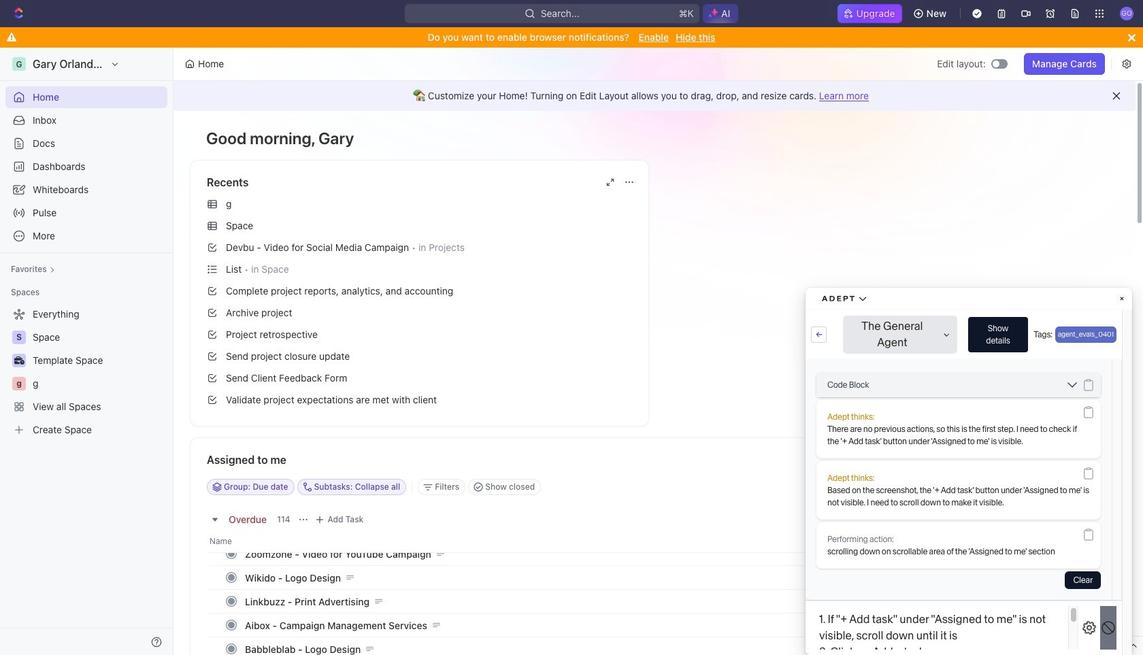 Task type: describe. For each thing, give the bounding box(es) containing it.
space, , element
[[12, 331, 26, 344]]

Search tasks... text field
[[912, 477, 1049, 497]]

sidebar navigation
[[0, 48, 176, 655]]



Task type: vqa. For each thing, say whether or not it's contained in the screenshot.
Jeremy Miller's Workspace, , element
no



Task type: locate. For each thing, give the bounding box(es) containing it.
g, , element
[[12, 377, 26, 391]]

alert
[[174, 81, 1136, 111]]

gary orlando's workspace, , element
[[12, 57, 26, 71]]

tree
[[5, 303, 167, 441]]

tree inside sidebar navigation
[[5, 303, 167, 441]]

business time image
[[14, 357, 24, 365]]



